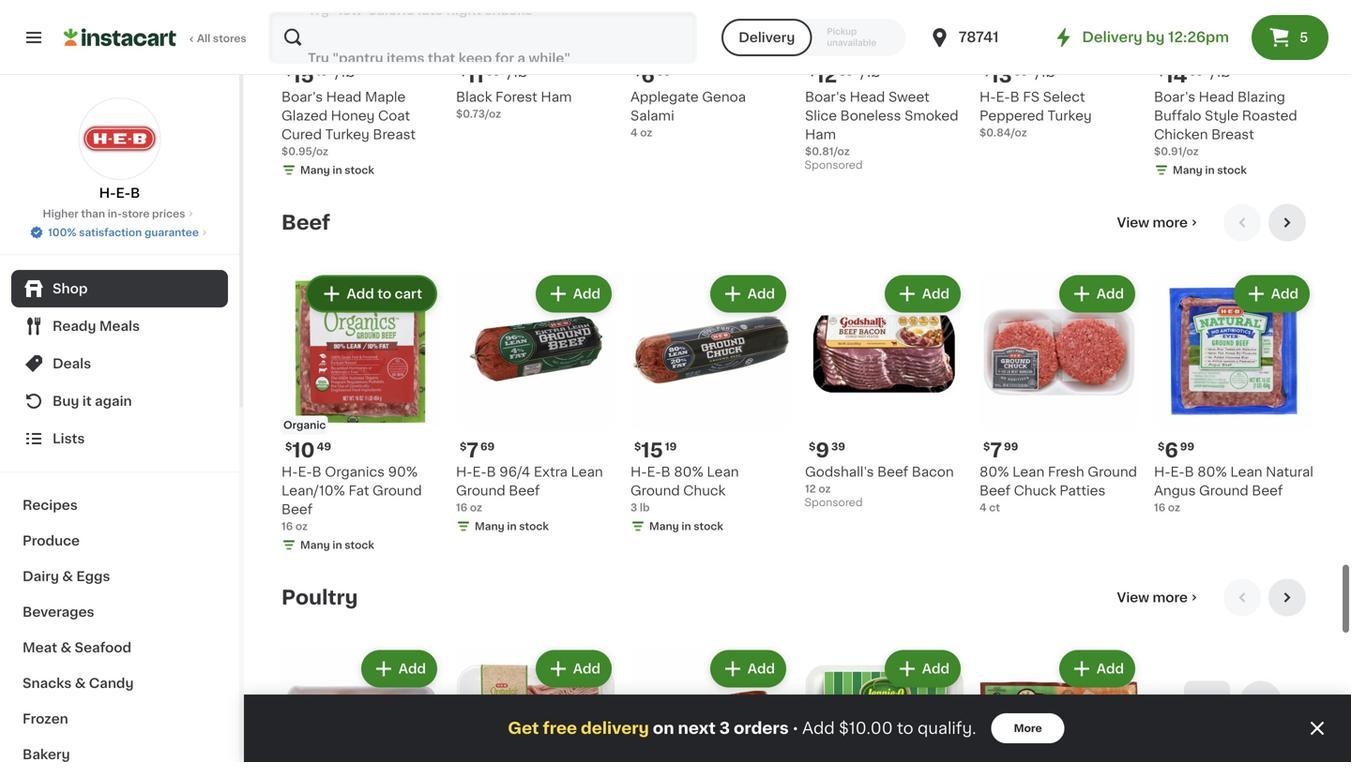 Task type: vqa. For each thing, say whether or not it's contained in the screenshot.
Beef's View more 'popup button'
yes



Task type: locate. For each thing, give the bounding box(es) containing it.
h- for h-e-b 80% lean natural angus ground beef 16 oz
[[1154, 466, 1171, 479]]

stock down "h-e-b 80% lean ground chuck 3 lb"
[[694, 522, 723, 532]]

many in stock down h-e-b organics 90% lean/10% fat ground beef 16 oz
[[300, 541, 374, 551]]

0 horizontal spatial turkey
[[325, 128, 370, 141]]

$13.39 per pound element
[[980, 63, 1139, 88]]

ground up patties
[[1088, 466, 1137, 479]]

69 for 7
[[481, 442, 495, 452]]

39 right the '9'
[[831, 442, 845, 452]]

stock down h-e-b organics 90% lean/10% fat ground beef 16 oz
[[345, 541, 374, 551]]

$ up h-e-b 96/4 extra lean ground beef 16 oz
[[460, 442, 467, 452]]

h- up lb
[[631, 466, 647, 479]]

1 vertical spatial 12
[[805, 484, 816, 495]]

0 vertical spatial 39
[[1014, 67, 1028, 77]]

0 vertical spatial item carousel region
[[282, 204, 1314, 565]]

beef left bacon
[[878, 466, 909, 479]]

$ 7 69
[[460, 441, 495, 461]]

extra
[[534, 466, 568, 479]]

1 horizontal spatial 7
[[990, 441, 1002, 461]]

49
[[317, 442, 331, 452]]

0 vertical spatial 6
[[641, 66, 655, 85]]

/lb up fs
[[1036, 64, 1056, 79]]

16 inside h-e-b organics 90% lean/10% fat ground beef 16 oz
[[282, 522, 293, 532]]

1 horizontal spatial 99
[[1004, 442, 1019, 452]]

h- inside 'h-e-b 80% lean natural angus ground beef 16 oz'
[[1154, 466, 1171, 479]]

stores
[[213, 33, 247, 44]]

in down boar's head maple glazed honey coat cured turkey breast $0.95/oz
[[333, 165, 342, 176]]

/lb inside $ 14 59 /lb
[[1211, 64, 1231, 79]]

ham
[[541, 91, 572, 104], [805, 128, 836, 141]]

80% lean fresh ground beef chuck patties 4 ct
[[980, 466, 1137, 513]]

1 view from the top
[[1117, 216, 1150, 230]]

h-e-b 80% lean natural angus ground beef 16 oz
[[1154, 466, 1314, 513]]

$ inside the $ 7 99
[[984, 442, 990, 452]]

1 horizontal spatial 3
[[720, 721, 730, 737]]

b
[[1010, 91, 1020, 104], [130, 187, 140, 200], [312, 466, 322, 479], [487, 466, 496, 479], [661, 466, 671, 479], [1185, 466, 1194, 479]]

head
[[326, 91, 362, 104], [850, 91, 885, 104], [1199, 91, 1234, 104]]

view for beef
[[1117, 216, 1150, 230]]

0 vertical spatial turkey
[[1048, 109, 1092, 123]]

1 sponsored badge image from the top
[[805, 161, 862, 171]]

0 horizontal spatial delivery
[[739, 31, 795, 44]]

many down $0.95/oz
[[300, 165, 330, 176]]

3 /lb from the left
[[861, 64, 881, 79]]

breast down 'style'
[[1212, 128, 1255, 141]]

in down "h-e-b 80% lean ground chuck 3 lb"
[[682, 522, 691, 532]]

many
[[300, 165, 330, 176], [1173, 165, 1203, 176], [475, 522, 505, 532], [649, 522, 679, 532], [300, 541, 330, 551]]

&
[[62, 571, 73, 584], [60, 642, 71, 655], [75, 678, 86, 691]]

5 /lb from the left
[[1211, 64, 1231, 79]]

head inside boar's head blazing buffalo style roasted chicken breast $0.91/oz
[[1199, 91, 1234, 104]]

godshall's
[[805, 466, 874, 479]]

h- down the $ 7 69
[[456, 466, 473, 479]]

lean inside "h-e-b 80% lean ground chuck 3 lb"
[[707, 466, 739, 479]]

h- for h-e-b organics 90% lean/10% fat ground beef 16 oz
[[282, 466, 298, 479]]

b for h-e-b organics 90% lean/10% fat ground beef 16 oz
[[312, 466, 322, 479]]

breast down coat
[[373, 128, 416, 141]]

4 lean from the left
[[1231, 466, 1263, 479]]

slice
[[805, 109, 837, 123]]

4 left ct
[[980, 503, 987, 513]]

in down h-e-b 96/4 extra lean ground beef 16 oz
[[507, 522, 517, 532]]

$0.81/oz
[[805, 146, 850, 157]]

$ up black
[[460, 67, 467, 77]]

1 vertical spatial view more
[[1117, 592, 1188, 605]]

h- for h-e-b 96/4 extra lean ground beef 16 oz
[[456, 466, 473, 479]]

0 vertical spatial view more
[[1117, 216, 1188, 230]]

$ inside $ 10 49
[[285, 442, 292, 452]]

1 horizontal spatial head
[[850, 91, 885, 104]]

1 horizontal spatial $ 15 19
[[634, 441, 677, 461]]

e- up peppered
[[996, 91, 1010, 104]]

0 vertical spatial 19
[[316, 67, 328, 77]]

product group containing 12
[[805, 0, 965, 176]]

$0.84/oz
[[980, 128, 1027, 138]]

prices
[[152, 209, 185, 219]]

6 up angus at the bottom right of the page
[[1165, 441, 1179, 461]]

meat & seafood
[[23, 642, 131, 655]]

0 horizontal spatial 19
[[316, 67, 328, 77]]

$10.00
[[839, 721, 893, 737]]

& for snacks
[[75, 678, 86, 691]]

1 /lb from the left
[[335, 64, 355, 79]]

oz down angus at the bottom right of the page
[[1168, 503, 1181, 513]]

$ 10 49
[[285, 441, 331, 461]]

2 horizontal spatial boar's
[[1154, 91, 1196, 104]]

0 vertical spatial sponsored badge image
[[805, 161, 862, 171]]

$ 12 89
[[809, 66, 853, 85]]

39 inside $ 13 39
[[1014, 67, 1028, 77]]

99 inside product group
[[1180, 442, 1195, 452]]

h- inside "h-e-b 80% lean ground chuck 3 lb"
[[631, 466, 647, 479]]

& inside "link"
[[60, 642, 71, 655]]

turkey down honey
[[325, 128, 370, 141]]

0 horizontal spatial 39
[[831, 442, 845, 452]]

2 view more from the top
[[1117, 592, 1188, 605]]

14
[[1165, 66, 1188, 85]]

e- for h-e-b 80% lean natural angus ground beef 16 oz
[[1171, 466, 1185, 479]]

e- for h-e-b organics 90% lean/10% fat ground beef 16 oz
[[298, 466, 312, 479]]

b inside h-e-b 96/4 extra lean ground beef 16 oz
[[487, 466, 496, 479]]

to left "cart"
[[377, 288, 392, 301]]

get
[[508, 721, 539, 737]]

e- down the $ 7 69
[[473, 466, 487, 479]]

sponsored badge image
[[805, 161, 862, 171], [805, 498, 862, 509]]

h- up angus at the bottom right of the page
[[1154, 466, 1171, 479]]

1 vertical spatial 4
[[980, 503, 987, 513]]

h-e-b 80% lean ground chuck 3 lb
[[631, 466, 739, 513]]

boar's up glazed
[[282, 91, 323, 104]]

/lb
[[335, 64, 355, 79], [508, 64, 528, 79], [861, 64, 881, 79], [1036, 64, 1056, 79], [1211, 64, 1231, 79]]

1 horizontal spatial chuck
[[1014, 485, 1056, 498]]

/lb right 59
[[1211, 64, 1231, 79]]

meat & seafood link
[[11, 631, 228, 666]]

0 vertical spatial 15
[[292, 66, 314, 85]]

5 button
[[1252, 15, 1329, 60]]

Search field
[[270, 13, 696, 62]]

2 breast from the left
[[1212, 128, 1255, 141]]

1 view more from the top
[[1117, 216, 1188, 230]]

1 view more button from the top
[[1110, 204, 1209, 242]]

16 inside 'h-e-b 80% lean natural angus ground beef 16 oz'
[[1154, 503, 1166, 513]]

3 left lb
[[631, 503, 637, 513]]

1 chuck from the left
[[683, 485, 726, 498]]

item carousel region
[[282, 204, 1314, 565], [282, 580, 1314, 763]]

beef down 96/4
[[509, 485, 540, 498]]

chuck inside 80% lean fresh ground beef chuck patties 4 ct
[[1014, 485, 1056, 498]]

12 left 89
[[816, 66, 837, 85]]

0 vertical spatial to
[[377, 288, 392, 301]]

1 horizontal spatial 80%
[[980, 466, 1009, 479]]

lean inside 80% lean fresh ground beef chuck patties 4 ct
[[1013, 466, 1045, 479]]

organic
[[283, 421, 326, 431]]

2 vertical spatial &
[[75, 678, 86, 691]]

1 horizontal spatial breast
[[1212, 128, 1255, 141]]

100% satisfaction guarantee
[[48, 228, 199, 238]]

e- inside h-e-b organics 90% lean/10% fat ground beef 16 oz
[[298, 466, 312, 479]]

b for h-e-b 80% lean ground chuck 3 lb
[[661, 466, 671, 479]]

h- down 10
[[282, 466, 298, 479]]

ham up $0.81/oz
[[805, 128, 836, 141]]

ground down 96/4
[[456, 485, 506, 498]]

69 right 11
[[486, 67, 500, 77]]

h- inside h-e-b organics 90% lean/10% fat ground beef 16 oz
[[282, 466, 298, 479]]

$ down the organic
[[285, 442, 292, 452]]

many in stock down "h-e-b 80% lean ground chuck 3 lb"
[[649, 522, 723, 532]]

0 horizontal spatial to
[[377, 288, 392, 301]]

in for 7
[[507, 522, 517, 532]]

e- inside 'h-e-b 80% lean natural angus ground beef 16 oz'
[[1171, 466, 1185, 479]]

b for h-e-b
[[130, 187, 140, 200]]

black forest ham $0.73/oz
[[456, 91, 572, 119]]

80%
[[674, 466, 704, 479], [980, 466, 1009, 479], [1198, 466, 1227, 479]]

2 horizontal spatial 99
[[1180, 442, 1195, 452]]

2 head from the left
[[850, 91, 885, 104]]

0 horizontal spatial 16
[[282, 522, 293, 532]]

e- for h-e-b 80% lean ground chuck 3 lb
[[647, 466, 661, 479]]

godshall's beef bacon 12 oz
[[805, 466, 954, 495]]

/lb inside $11.69 per pound element
[[508, 64, 528, 79]]

/lb up forest
[[508, 64, 528, 79]]

b inside the h-e-b fs select peppered turkey $0.84/oz
[[1010, 91, 1020, 104]]

& left eggs
[[62, 571, 73, 584]]

ground right angus at the bottom right of the page
[[1199, 485, 1249, 498]]

delivery by 12:26pm
[[1082, 31, 1229, 44]]

/lb right 89
[[861, 64, 881, 79]]

0 horizontal spatial boar's
[[282, 91, 323, 104]]

0 vertical spatial &
[[62, 571, 73, 584]]

69
[[486, 67, 500, 77], [481, 442, 495, 452]]

3 80% from the left
[[1198, 466, 1227, 479]]

ground
[[1088, 466, 1137, 479], [373, 485, 422, 498], [456, 485, 506, 498], [631, 485, 680, 498], [1199, 485, 1249, 498]]

3 right the next
[[720, 721, 730, 737]]

$ 15 19 inside $15.19 per pound element
[[285, 66, 328, 85]]

breast inside boar's head maple glazed honey coat cured turkey breast $0.95/oz
[[373, 128, 416, 141]]

0 vertical spatial $ 6 99
[[634, 66, 671, 85]]

product group containing 10
[[282, 272, 441, 557]]

h- inside h-e-b link
[[99, 187, 116, 200]]

glazed
[[282, 109, 328, 123]]

0 vertical spatial view more button
[[1110, 204, 1209, 242]]

69 inside the $ 7 69
[[481, 442, 495, 452]]

2 boar's from the left
[[805, 91, 847, 104]]

1 vertical spatial $ 15 19
[[634, 441, 677, 461]]

e- up lean/10%
[[298, 466, 312, 479]]

oz inside 'godshall's beef bacon 12 oz'
[[819, 484, 831, 495]]

0 horizontal spatial head
[[326, 91, 362, 104]]

0 vertical spatial more
[[1153, 216, 1188, 230]]

stock down h-e-b 96/4 extra lean ground beef 16 oz
[[519, 522, 549, 532]]

h- inside h-e-b 96/4 extra lean ground beef 16 oz
[[456, 466, 473, 479]]

2 /lb from the left
[[508, 64, 528, 79]]

e- up lb
[[647, 466, 661, 479]]

e- inside h-e-b 96/4 extra lean ground beef 16 oz
[[473, 466, 487, 479]]

0 horizontal spatial 6
[[641, 66, 655, 85]]

1 horizontal spatial 16
[[456, 503, 468, 513]]

1 horizontal spatial 15
[[641, 441, 663, 461]]

1 head from the left
[[326, 91, 362, 104]]

0 horizontal spatial breast
[[373, 128, 416, 141]]

e- inside "h-e-b 80% lean ground chuck 3 lb"
[[647, 466, 661, 479]]

1 80% from the left
[[674, 466, 704, 479]]

deals
[[53, 358, 91, 371]]

lean inside 'h-e-b 80% lean natural angus ground beef 16 oz'
[[1231, 466, 1263, 479]]

on
[[653, 721, 674, 737]]

/lb inside the $13.39 per pound element
[[1036, 64, 1056, 79]]

2 horizontal spatial head
[[1199, 91, 1234, 104]]

ground inside 80% lean fresh ground beef chuck patties 4 ct
[[1088, 466, 1137, 479]]

1 vertical spatial 69
[[481, 442, 495, 452]]

6 inside product group
[[1165, 441, 1179, 461]]

99 up angus at the bottom right of the page
[[1180, 442, 1195, 452]]

e- up higher than in-store prices 'link'
[[116, 187, 130, 200]]

many in stock for 7
[[475, 522, 549, 532]]

1 7 from the left
[[467, 441, 479, 461]]

4 inside 80% lean fresh ground beef chuck patties 4 ct
[[980, 503, 987, 513]]

$ up glazed
[[285, 67, 292, 77]]

1 vertical spatial view more button
[[1110, 580, 1209, 617]]

$15.19 per pound element
[[282, 63, 441, 88]]

0 horizontal spatial 3
[[631, 503, 637, 513]]

many in stock for 15
[[649, 522, 723, 532]]

1 horizontal spatial 6
[[1165, 441, 1179, 461]]

oz down lean/10%
[[295, 522, 308, 532]]

more
[[1153, 216, 1188, 230], [1153, 592, 1188, 605]]

many down lb
[[649, 522, 679, 532]]

chuck
[[683, 485, 726, 498], [1014, 485, 1056, 498]]

ready meals
[[53, 320, 140, 333]]

0 horizontal spatial $ 15 19
[[285, 66, 328, 85]]

bacon
[[912, 466, 954, 479]]

beef inside 'godshall's beef bacon 12 oz'
[[878, 466, 909, 479]]

1 horizontal spatial 4
[[980, 503, 987, 513]]

15 up glazed
[[292, 66, 314, 85]]

angus
[[1154, 485, 1196, 498]]

e- inside the h-e-b fs select peppered turkey $0.84/oz
[[996, 91, 1010, 104]]

stock for 10
[[345, 541, 374, 551]]

7 up ct
[[990, 441, 1002, 461]]

boar's inside boar's head maple glazed honey coat cured turkey breast $0.95/oz
[[282, 91, 323, 104]]

h- for h-e-b fs select peppered turkey $0.84/oz
[[980, 91, 996, 104]]

1 horizontal spatial $ 6 99
[[1158, 441, 1195, 461]]

$ 7 99
[[984, 441, 1019, 461]]

19 up "h-e-b 80% lean ground chuck 3 lb"
[[665, 442, 677, 452]]

$ 15 19 up "h-e-b 80% lean ground chuck 3 lb"
[[634, 441, 677, 461]]

39 for 9
[[831, 442, 845, 452]]

product group
[[805, 0, 965, 176], [282, 272, 441, 557], [456, 272, 616, 538], [631, 272, 790, 538], [805, 272, 965, 514], [980, 272, 1139, 516], [1154, 272, 1314, 516], [282, 647, 441, 763], [456, 647, 616, 763], [631, 647, 790, 763], [805, 647, 965, 763], [980, 647, 1139, 763]]

chicken
[[1154, 128, 1208, 141]]

1 vertical spatial more
[[1153, 592, 1188, 605]]

6 up the 'applegate'
[[641, 66, 655, 85]]

0 horizontal spatial chuck
[[683, 485, 726, 498]]

1 vertical spatial view
[[1117, 592, 1150, 605]]

1 vertical spatial 19
[[665, 442, 677, 452]]

head up 'style'
[[1199, 91, 1234, 104]]

h-e-b fs select peppered turkey $0.84/oz
[[980, 91, 1092, 138]]

many down h-e-b 96/4 extra lean ground beef 16 oz
[[475, 522, 505, 532]]

guarantee
[[144, 228, 199, 238]]

shop link
[[11, 270, 228, 308]]

view for poultry
[[1117, 592, 1150, 605]]

3 boar's from the left
[[1154, 91, 1196, 104]]

b for h-e-b 80% lean natural angus ground beef 16 oz
[[1185, 466, 1194, 479]]

candy
[[89, 678, 134, 691]]

product group containing 6
[[1154, 272, 1314, 516]]

/lb inside $15.19 per pound element
[[335, 64, 355, 79]]

beverages
[[23, 606, 94, 619]]

1 breast from the left
[[373, 128, 416, 141]]

1 horizontal spatial ham
[[805, 128, 836, 141]]

1 boar's from the left
[[282, 91, 323, 104]]

69 up h-e-b 96/4 extra lean ground beef 16 oz
[[481, 442, 495, 452]]

2 horizontal spatial 16
[[1154, 503, 1166, 513]]

meat
[[23, 642, 57, 655]]

applegate
[[631, 91, 699, 104]]

$ 15 19 up glazed
[[285, 66, 328, 85]]

2 chuck from the left
[[1014, 485, 1056, 498]]

1 lean from the left
[[571, 466, 603, 479]]

1 vertical spatial 3
[[720, 721, 730, 737]]

16 down the $ 7 69
[[456, 503, 468, 513]]

$ inside $ 14 59 /lb
[[1158, 67, 1165, 77]]

b inside "h-e-b 80% lean ground chuck 3 lb"
[[661, 466, 671, 479]]

None search field
[[268, 11, 698, 64]]

lb
[[640, 503, 650, 513]]

0 horizontal spatial $ 6 99
[[634, 66, 671, 85]]

0 horizontal spatial 7
[[467, 441, 479, 461]]

add button
[[538, 277, 610, 311], [712, 277, 785, 311], [887, 277, 959, 311], [1061, 277, 1134, 311], [1236, 277, 1308, 311], [363, 653, 435, 687], [538, 653, 610, 687], [712, 653, 785, 687], [887, 653, 959, 687], [1061, 653, 1134, 687]]

delivery for delivery
[[739, 31, 795, 44]]

head inside boar's head sweet slice boneless smoked ham $0.81/oz
[[850, 91, 885, 104]]

recipes
[[23, 499, 78, 512]]

ham inside boar's head sweet slice boneless smoked ham $0.81/oz
[[805, 128, 836, 141]]

1 horizontal spatial turkey
[[1048, 109, 1092, 123]]

beef up ct
[[980, 485, 1011, 498]]

$ 15 19
[[285, 66, 328, 85], [634, 441, 677, 461]]

80% inside 'h-e-b 80% lean natural angus ground beef 16 oz'
[[1198, 466, 1227, 479]]

$ down 78741 popup button
[[984, 67, 990, 77]]

boar's head maple glazed honey coat cured turkey breast $0.95/oz
[[282, 91, 416, 157]]

stock for 15
[[694, 522, 723, 532]]

boar's inside boar's head blazing buffalo style roasted chicken breast $0.91/oz
[[1154, 91, 1196, 104]]

buffalo
[[1154, 109, 1202, 123]]

39
[[1014, 67, 1028, 77], [831, 442, 845, 452]]

78741 button
[[929, 11, 1041, 64]]

e- for h-e-b 96/4 extra lean ground beef 16 oz
[[473, 466, 487, 479]]

instacart logo image
[[64, 26, 176, 49]]

2 lean from the left
[[707, 466, 739, 479]]

boar's for 15
[[282, 91, 323, 104]]

satisfaction
[[79, 228, 142, 238]]

$ 6 99 for applegate
[[634, 66, 671, 85]]

boar's up slice
[[805, 91, 847, 104]]

boar's up buffalo
[[1154, 91, 1196, 104]]

0 vertical spatial 3
[[631, 503, 637, 513]]

2 view from the top
[[1117, 592, 1150, 605]]

2 more from the top
[[1153, 592, 1188, 605]]

1 vertical spatial $ 6 99
[[1158, 441, 1195, 461]]

/lb up honey
[[335, 64, 355, 79]]

2 sponsored badge image from the top
[[805, 498, 862, 509]]

1 horizontal spatial to
[[897, 721, 914, 737]]

1 horizontal spatial 19
[[665, 442, 677, 452]]

0 horizontal spatial 4
[[631, 128, 638, 138]]

delivery up genoa
[[739, 31, 795, 44]]

0 vertical spatial $ 15 19
[[285, 66, 328, 85]]

to inside button
[[377, 288, 392, 301]]

qualify.
[[918, 721, 977, 737]]

16 down angus at the bottom right of the page
[[1154, 503, 1166, 513]]

stock down boar's head blazing buffalo style roasted chicken breast $0.91/oz
[[1217, 165, 1247, 176]]

service type group
[[722, 19, 906, 56]]

delivery inside button
[[739, 31, 795, 44]]

e- up angus at the bottom right of the page
[[1171, 466, 1185, 479]]

99 inside the $ 7 99
[[1004, 442, 1019, 452]]

oz down the $ 7 69
[[470, 503, 482, 513]]

product group containing 9
[[805, 272, 965, 514]]

e- for h-e-b fs select peppered turkey $0.84/oz
[[996, 91, 1010, 104]]

head inside boar's head maple glazed honey coat cured turkey breast $0.95/oz
[[326, 91, 362, 104]]

many in stock down h-e-b 96/4 extra lean ground beef 16 oz
[[475, 522, 549, 532]]

0 horizontal spatial ham
[[541, 91, 572, 104]]

add
[[347, 288, 374, 301], [573, 288, 601, 301], [748, 288, 775, 301], [922, 288, 950, 301], [1097, 288, 1124, 301], [1271, 288, 1299, 301], [399, 663, 426, 676], [573, 663, 601, 676], [748, 663, 775, 676], [922, 663, 950, 676], [1097, 663, 1124, 676], [802, 721, 835, 737]]

roasted
[[1242, 109, 1298, 123]]

oz down 'salami'
[[640, 128, 653, 138]]

1 vertical spatial 6
[[1165, 441, 1179, 461]]

12:26pm
[[1168, 31, 1229, 44]]

in for 10
[[333, 541, 342, 551]]

$ up ct
[[984, 442, 990, 452]]

buy it again
[[53, 395, 132, 408]]

9
[[816, 441, 830, 461]]

0 horizontal spatial 80%
[[674, 466, 704, 479]]

1 more from the top
[[1153, 216, 1188, 230]]

0 vertical spatial 4
[[631, 128, 638, 138]]

ham down $11.69 per pound element
[[541, 91, 572, 104]]

in down h-e-b organics 90% lean/10% fat ground beef 16 oz
[[333, 541, 342, 551]]

sponsored badge image down $0.81/oz
[[805, 161, 862, 171]]

turkey down "select"
[[1048, 109, 1092, 123]]

buy
[[53, 395, 79, 408]]

4 /lb from the left
[[1036, 64, 1056, 79]]

sponsored badge image for boneless
[[805, 161, 862, 171]]

ground up lb
[[631, 485, 680, 498]]

16 for fat
[[282, 522, 293, 532]]

1 horizontal spatial boar's
[[805, 91, 847, 104]]

bakery
[[23, 749, 70, 762]]

13
[[990, 66, 1012, 85]]

buy it again link
[[11, 383, 228, 420]]

$ up angus at the bottom right of the page
[[1158, 442, 1165, 452]]

poultry
[[282, 588, 358, 608]]

delivery left by
[[1082, 31, 1143, 44]]

h- up higher than in-store prices
[[99, 187, 116, 200]]

1 vertical spatial ham
[[805, 128, 836, 141]]

1 vertical spatial item carousel region
[[282, 580, 1314, 763]]

frozen
[[23, 713, 68, 726]]

$ 6 99 inside product group
[[1158, 441, 1195, 461]]

0 vertical spatial view
[[1117, 216, 1150, 230]]

breast inside boar's head blazing buffalo style roasted chicken breast $0.91/oz
[[1212, 128, 1255, 141]]

2 item carousel region from the top
[[282, 580, 1314, 763]]

/lb inside $12.89 per pound element
[[861, 64, 881, 79]]

view
[[1117, 216, 1150, 230], [1117, 592, 1150, 605]]

1 vertical spatial 15
[[641, 441, 663, 461]]

$ up godshall's
[[809, 442, 816, 452]]

12 down godshall's
[[805, 484, 816, 495]]

1 vertical spatial sponsored badge image
[[805, 498, 862, 509]]

/lb for 12
[[861, 64, 881, 79]]

$ 6 99
[[634, 66, 671, 85], [1158, 441, 1195, 461]]

applegate genoa salami 4 oz
[[631, 91, 746, 138]]

view more for beef
[[1117, 216, 1188, 230]]

0 horizontal spatial 99
[[657, 67, 671, 77]]

0 vertical spatial 69
[[486, 67, 500, 77]]

head up honey
[[326, 91, 362, 104]]

3 inside "h-e-b 80% lean ground chuck 3 lb"
[[631, 503, 637, 513]]

39 inside $ 9 39
[[831, 442, 845, 452]]

frozen link
[[11, 702, 228, 738]]

10
[[292, 441, 315, 461]]

69 inside $ 11 69
[[486, 67, 500, 77]]

& right meat
[[60, 642, 71, 655]]

beef inside h-e-b 96/4 extra lean ground beef 16 oz
[[509, 485, 540, 498]]

2 80% from the left
[[980, 466, 1009, 479]]

oz inside 'h-e-b 80% lean natural angus ground beef 16 oz'
[[1168, 503, 1181, 513]]

$12.89 per pound element
[[805, 63, 965, 88]]

b inside 'h-e-b 80% lean natural angus ground beef 16 oz'
[[1185, 466, 1194, 479]]

many for 7
[[475, 522, 505, 532]]

3 lean from the left
[[1013, 466, 1045, 479]]

1 item carousel region from the top
[[282, 204, 1314, 565]]

80% inside "h-e-b 80% lean ground chuck 3 lb"
[[674, 466, 704, 479]]

2 7 from the left
[[990, 441, 1002, 461]]

1 vertical spatial &
[[60, 642, 71, 655]]

3 head from the left
[[1199, 91, 1234, 104]]

$ inside $ 11 69
[[460, 67, 467, 77]]

16 down lean/10%
[[282, 522, 293, 532]]

h- down 13
[[980, 91, 996, 104]]

4 inside applegate genoa salami 4 oz
[[631, 128, 638, 138]]

head up boneless
[[850, 91, 885, 104]]

b inside h-e-b organics 90% lean/10% fat ground beef 16 oz
[[312, 466, 322, 479]]

boar's head blazing buffalo style roasted chicken breast $0.91/oz
[[1154, 91, 1298, 157]]

2 view more button from the top
[[1110, 580, 1209, 617]]

0 vertical spatial ham
[[541, 91, 572, 104]]

h- inside the h-e-b fs select peppered turkey $0.84/oz
[[980, 91, 996, 104]]

1 vertical spatial to
[[897, 721, 914, 737]]

h-e-b organics 90% lean/10% fat ground beef 16 oz
[[282, 466, 422, 532]]

0 horizontal spatial 15
[[292, 66, 314, 85]]

beef down $0.95/oz
[[282, 213, 330, 233]]

b for h-e-b fs select peppered turkey $0.84/oz
[[1010, 91, 1020, 104]]

1 horizontal spatial delivery
[[1082, 31, 1143, 44]]

ground down "90%"
[[373, 485, 422, 498]]

$ up lb
[[634, 442, 641, 452]]

19 up glazed
[[316, 67, 328, 77]]

1 vertical spatial 39
[[831, 442, 845, 452]]

many up poultry
[[300, 541, 330, 551]]

1 horizontal spatial 39
[[1014, 67, 1028, 77]]

$ 6 99 up angus at the bottom right of the page
[[1158, 441, 1195, 461]]

7 up h-e-b 96/4 extra lean ground beef 16 oz
[[467, 441, 479, 461]]

1 vertical spatial turkey
[[325, 128, 370, 141]]

beef down "natural"
[[1252, 485, 1283, 498]]

to inside treatment tracker modal dialog
[[897, 721, 914, 737]]

4
[[631, 128, 638, 138], [980, 503, 987, 513]]

sponsored badge image inside item carousel "region"
[[805, 498, 862, 509]]

99 up 80% lean fresh ground beef chuck patties 4 ct
[[1004, 442, 1019, 452]]

ground inside h-e-b organics 90% lean/10% fat ground beef 16 oz
[[373, 485, 422, 498]]

organics
[[325, 466, 385, 479]]

2 horizontal spatial 80%
[[1198, 466, 1227, 479]]



Task type: describe. For each thing, give the bounding box(es) containing it.
view more for poultry
[[1117, 592, 1188, 605]]

sponsored badge image for oz
[[805, 498, 862, 509]]

free
[[543, 721, 577, 737]]

$14.59 per pound element
[[1154, 63, 1314, 88]]

beef inside 'h-e-b 80% lean natural angus ground beef 16 oz'
[[1252, 485, 1283, 498]]

78741
[[959, 31, 999, 44]]

item carousel region containing beef
[[282, 204, 1314, 565]]

69 for 11
[[486, 67, 500, 77]]

ground inside "h-e-b 80% lean ground chuck 3 lb"
[[631, 485, 680, 498]]

$11.69 per pound element
[[456, 63, 616, 88]]

/lb for 13
[[1036, 64, 1056, 79]]

h- for h-e-b
[[99, 187, 116, 200]]

produce
[[23, 535, 80, 548]]

sweet
[[889, 91, 930, 104]]

7 for 80% lean fresh ground beef chuck patties
[[990, 441, 1002, 461]]

oz inside h-e-b organics 90% lean/10% fat ground beef 16 oz
[[295, 522, 308, 532]]

$0.95/oz
[[282, 146, 329, 157]]

higher than in-store prices link
[[43, 206, 197, 221]]

deals link
[[11, 345, 228, 383]]

$ inside the $ 7 69
[[460, 442, 467, 452]]

/lb for 15
[[335, 64, 355, 79]]

6 for applegate
[[641, 66, 655, 85]]

h-e-b 96/4 extra lean ground beef 16 oz
[[456, 466, 603, 513]]

ready
[[53, 320, 96, 333]]

many for 10
[[300, 541, 330, 551]]

honey
[[331, 109, 375, 123]]

in down 'chicken' on the top right of page
[[1205, 165, 1215, 176]]

lean inside h-e-b 96/4 extra lean ground beef 16 oz
[[571, 466, 603, 479]]

than
[[81, 209, 105, 219]]

dairy
[[23, 571, 59, 584]]

99 for applegate
[[657, 67, 671, 77]]

treatment tracker modal dialog
[[244, 695, 1351, 763]]

add inside button
[[347, 288, 374, 301]]

ground inside 'h-e-b 80% lean natural angus ground beef 16 oz'
[[1199, 485, 1249, 498]]

in-
[[108, 209, 122, 219]]

11
[[467, 66, 484, 85]]

ham inside black forest ham $0.73/oz
[[541, 91, 572, 104]]

produce link
[[11, 524, 228, 559]]

•
[[793, 722, 799, 737]]

many in stock for 10
[[300, 541, 374, 551]]

$ inside $ 13 39
[[984, 67, 990, 77]]

80% inside 80% lean fresh ground beef chuck patties 4 ct
[[980, 466, 1009, 479]]

many in stock down $0.95/oz
[[300, 165, 374, 176]]

cured
[[282, 128, 322, 141]]

snacks & candy
[[23, 678, 134, 691]]

boar's inside boar's head sweet slice boneless smoked ham $0.81/oz
[[805, 91, 847, 104]]

$0.73/oz
[[456, 109, 501, 119]]

cart
[[395, 288, 422, 301]]

shop
[[53, 282, 88, 296]]

80% for chuck
[[674, 466, 704, 479]]

100%
[[48, 228, 76, 238]]

ground inside h-e-b 96/4 extra lean ground beef 16 oz
[[456, 485, 506, 498]]

forest
[[496, 91, 538, 104]]

$ 14 59 /lb
[[1158, 64, 1231, 85]]

16 for angus
[[1154, 503, 1166, 513]]

get free delivery on next 3 orders • add $10.00 to qualify.
[[508, 721, 977, 737]]

& for meat
[[60, 642, 71, 655]]

higher than in-store prices
[[43, 209, 185, 219]]

100% satisfaction guarantee button
[[29, 221, 210, 240]]

all stores link
[[64, 11, 248, 64]]

boar's head sweet slice boneless smoked ham $0.81/oz
[[805, 91, 959, 157]]

black
[[456, 91, 492, 104]]

stock for 7
[[519, 522, 549, 532]]

many down $0.91/oz
[[1173, 165, 1203, 176]]

7 for h-e-b 96/4 extra lean ground beef
[[467, 441, 479, 461]]

boar's for 14
[[1154, 91, 1196, 104]]

ready meals button
[[11, 308, 228, 345]]

ct
[[989, 503, 1000, 513]]

h- for h-e-b 80% lean ground chuck 3 lb
[[631, 466, 647, 479]]

15 inside product group
[[641, 441, 663, 461]]

many for 15
[[649, 522, 679, 532]]

in for 15
[[682, 522, 691, 532]]

39 for 13
[[1014, 67, 1028, 77]]

add to cart button
[[307, 277, 435, 311]]

/lb for 11
[[508, 64, 528, 79]]

5
[[1300, 31, 1309, 44]]

more for poultry
[[1153, 592, 1188, 605]]

head for 15
[[326, 91, 362, 104]]

snacks
[[23, 678, 72, 691]]

blazing
[[1238, 91, 1286, 104]]

delivery for delivery by 12:26pm
[[1082, 31, 1143, 44]]

oz inside applegate genoa salami 4 oz
[[640, 128, 653, 138]]

more
[[1014, 724, 1042, 734]]

b for h-e-b 96/4 extra lean ground beef 16 oz
[[487, 466, 496, 479]]

fat
[[349, 485, 369, 498]]

h-e-b link
[[78, 98, 161, 203]]

add to cart
[[347, 288, 422, 301]]

12 inside 'godshall's beef bacon 12 oz'
[[805, 484, 816, 495]]

96/4
[[500, 466, 531, 479]]

maple
[[365, 91, 406, 104]]

peppered
[[980, 109, 1044, 123]]

80% for angus
[[1198, 466, 1227, 479]]

stock down boar's head maple glazed honey coat cured turkey breast $0.95/oz
[[345, 165, 374, 176]]

product group containing 15
[[631, 272, 790, 538]]

0 vertical spatial 12
[[816, 66, 837, 85]]

19 inside $15.19 per pound element
[[316, 67, 328, 77]]

add inside treatment tracker modal dialog
[[802, 721, 835, 737]]

orders
[[734, 721, 789, 737]]

genoa
[[702, 91, 746, 104]]

all stores
[[197, 33, 247, 44]]

head for 14
[[1199, 91, 1234, 104]]

lists link
[[11, 420, 228, 458]]

$ 15 19 inside product group
[[634, 441, 677, 461]]

higher
[[43, 209, 79, 219]]

snacks & candy link
[[11, 666, 228, 702]]

select
[[1043, 91, 1085, 104]]

ready meals link
[[11, 308, 228, 345]]

beef inside 80% lean fresh ground beef chuck patties 4 ct
[[980, 485, 1011, 498]]

89
[[839, 67, 853, 77]]

meals
[[99, 320, 140, 333]]

turkey inside boar's head maple glazed honey coat cured turkey breast $0.95/oz
[[325, 128, 370, 141]]

fs
[[1023, 91, 1040, 104]]

beverages link
[[11, 595, 228, 631]]

59
[[1190, 67, 1204, 77]]

item carousel region containing poultry
[[282, 580, 1314, 763]]

turkey inside the h-e-b fs select peppered turkey $0.84/oz
[[1048, 109, 1092, 123]]

it
[[82, 395, 92, 408]]

19 inside product group
[[665, 442, 677, 452]]

delivery button
[[722, 19, 812, 56]]

$ up the 'applegate'
[[634, 67, 641, 77]]

by
[[1146, 31, 1165, 44]]

$ 11 69
[[460, 66, 500, 85]]

$ inside $ 12 89
[[809, 67, 816, 77]]

natural
[[1266, 466, 1314, 479]]

$ 6 99 for h-
[[1158, 441, 1195, 461]]

6 for h-
[[1165, 441, 1179, 461]]

e- for h-e-b
[[116, 187, 130, 200]]

3 inside treatment tracker modal dialog
[[720, 721, 730, 737]]

store
[[122, 209, 150, 219]]

$ 13 39
[[984, 66, 1028, 85]]

more for beef
[[1153, 216, 1188, 230]]

99 for 80%
[[1004, 442, 1019, 452]]

many in stock down $0.91/oz
[[1173, 165, 1247, 176]]

recipes link
[[11, 488, 228, 524]]

oz inside h-e-b 96/4 extra lean ground beef 16 oz
[[470, 503, 482, 513]]

view more button for beef
[[1110, 204, 1209, 242]]

style
[[1205, 109, 1239, 123]]

& for dairy
[[62, 571, 73, 584]]

99 for h-
[[1180, 442, 1195, 452]]

chuck inside "h-e-b 80% lean ground chuck 3 lb"
[[683, 485, 726, 498]]

$ inside $ 9 39
[[809, 442, 816, 452]]

more button
[[992, 714, 1065, 744]]

16 inside h-e-b 96/4 extra lean ground beef 16 oz
[[456, 503, 468, 513]]

beef inside h-e-b organics 90% lean/10% fat ground beef 16 oz
[[282, 504, 313, 517]]

h-e-b logo image
[[78, 98, 161, 180]]

salami
[[631, 109, 674, 123]]

lists
[[53, 433, 85, 446]]

view more button for poultry
[[1110, 580, 1209, 617]]



